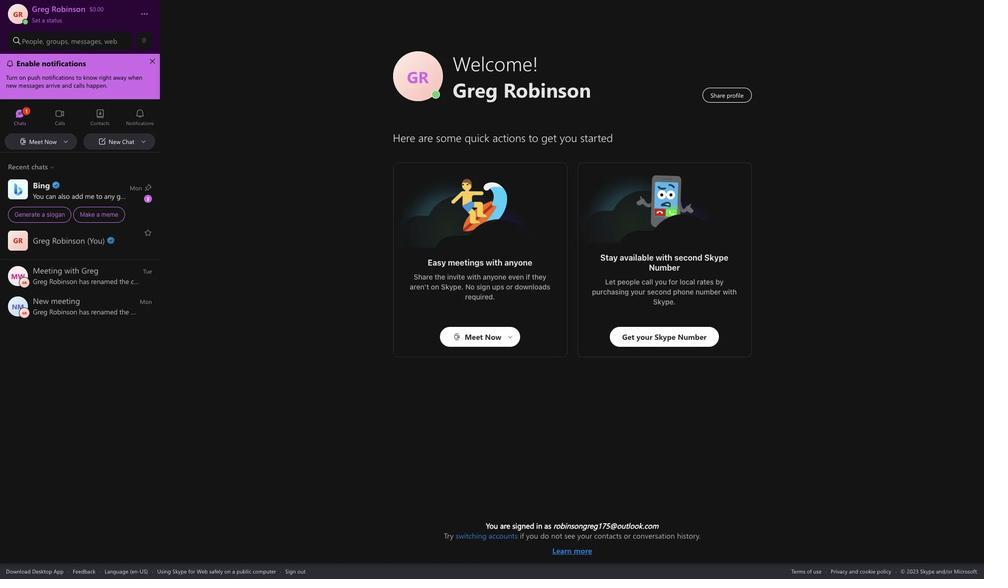 Task type: locate. For each thing, give the bounding box(es) containing it.
0 vertical spatial or
[[506, 283, 513, 291]]

anyone up ups
[[483, 273, 507, 281]]

skype.
[[441, 283, 464, 291], [654, 298, 676, 306]]

using skype for web safely on a public computer
[[157, 568, 276, 575]]

feedback link
[[73, 568, 96, 575]]

share
[[414, 273, 433, 281]]

people, groups, messages, web
[[22, 36, 117, 46]]

do
[[541, 531, 550, 541]]

tab list
[[0, 105, 160, 132]]

meme
[[101, 211, 119, 218]]

or right ups
[[506, 283, 513, 291]]

mansurfer
[[451, 178, 486, 189]]

you inside let people call you for local rates by purchasing your second phone number with skype.
[[655, 278, 667, 286]]

1 vertical spatial anyone
[[483, 273, 507, 281]]

you left do
[[527, 531, 539, 541]]

for
[[669, 278, 679, 286], [188, 568, 195, 575]]

stay
[[601, 253, 618, 262]]

1 vertical spatial if
[[520, 531, 525, 541]]

1 vertical spatial on
[[225, 568, 231, 575]]

make a meme
[[80, 211, 119, 218]]

or inside share the invite with anyone even if they aren't on skype. no sign ups or downloads required.
[[506, 283, 513, 291]]

second down call
[[648, 288, 672, 296]]

0 horizontal spatial on
[[225, 568, 231, 575]]

even
[[509, 273, 524, 281]]

second up local
[[675, 253, 703, 262]]

for left local
[[669, 278, 679, 286]]

or right contacts
[[624, 531, 631, 541]]

people
[[618, 278, 640, 286]]

0 horizontal spatial or
[[506, 283, 513, 291]]

a left slogan
[[42, 211, 45, 218]]

skype inside stay available with second skype number
[[705, 253, 729, 262]]

your right see
[[578, 531, 593, 541]]

with inside stay available with second skype number
[[656, 253, 673, 262]]

you inside try switching accounts if you do not see your contacts or conversation history. learn more
[[527, 531, 539, 541]]

1 horizontal spatial if
[[526, 273, 531, 281]]

1 horizontal spatial your
[[631, 288, 646, 296]]

1 vertical spatial skype.
[[654, 298, 676, 306]]

0 horizontal spatial skype
[[173, 568, 187, 575]]

anyone inside share the invite with anyone even if they aren't on skype. no sign ups or downloads required.
[[483, 273, 507, 281]]

if up downloads
[[526, 273, 531, 281]]

on right safely
[[225, 568, 231, 575]]

1 vertical spatial or
[[624, 531, 631, 541]]

1 vertical spatial your
[[578, 531, 593, 541]]

us)
[[140, 568, 148, 575]]

switching
[[456, 531, 487, 541]]

1 horizontal spatial skype
[[705, 253, 729, 262]]

sign out
[[286, 568, 306, 575]]

set a status
[[32, 16, 62, 24]]

web
[[104, 36, 117, 46]]

second inside stay available with second skype number
[[675, 253, 703, 262]]

your
[[631, 288, 646, 296], [578, 531, 593, 541]]

a for meme
[[97, 211, 100, 218]]

language (en-us)
[[105, 568, 148, 575]]

app
[[54, 568, 64, 575]]

0 vertical spatial your
[[631, 288, 646, 296]]

switching accounts link
[[456, 531, 518, 541]]

learn
[[553, 546, 572, 556]]

skype. down 'phone'
[[654, 298, 676, 306]]

1 horizontal spatial skype.
[[654, 298, 676, 306]]

purchasing
[[593, 288, 629, 296]]

second inside let people call you for local rates by purchasing your second phone number with skype.
[[648, 288, 672, 296]]

ups
[[493, 283, 505, 291]]

0 horizontal spatial you
[[527, 531, 539, 541]]

1 vertical spatial second
[[648, 288, 672, 296]]

web
[[197, 568, 208, 575]]

your down call
[[631, 288, 646, 296]]

a inside set a status button
[[42, 16, 45, 24]]

if
[[526, 273, 531, 281], [520, 531, 525, 541]]

0 vertical spatial on
[[431, 283, 440, 291]]

for inside let people call you for local rates by purchasing your second phone number with skype.
[[669, 278, 679, 286]]

1 horizontal spatial you
[[655, 278, 667, 286]]

1 horizontal spatial on
[[431, 283, 440, 291]]

your inside let people call you for local rates by purchasing your second phone number with skype.
[[631, 288, 646, 296]]

number
[[696, 288, 722, 296]]

sign
[[286, 568, 296, 575]]

with inside let people call you for local rates by purchasing your second phone number with skype.
[[723, 288, 737, 296]]

with down the "by" on the right
[[723, 288, 737, 296]]

1 horizontal spatial or
[[624, 531, 631, 541]]

1 horizontal spatial second
[[675, 253, 703, 262]]

0 horizontal spatial skype.
[[441, 283, 464, 291]]

if right accounts
[[520, 531, 525, 541]]

you
[[655, 278, 667, 286], [527, 531, 539, 541]]

for left web
[[188, 568, 195, 575]]

signed
[[513, 521, 535, 531]]

desktop
[[32, 568, 52, 575]]

you right call
[[655, 278, 667, 286]]

a right make
[[97, 211, 100, 218]]

messages,
[[71, 36, 103, 46]]

second
[[675, 253, 703, 262], [648, 288, 672, 296]]

set a status button
[[32, 14, 131, 24]]

on down the
[[431, 283, 440, 291]]

0 vertical spatial skype.
[[441, 283, 464, 291]]

easy meetings with anyone
[[428, 258, 533, 267]]

privacy and cookie policy
[[832, 568, 892, 575]]

you
[[486, 521, 498, 531]]

with up no
[[467, 273, 481, 281]]

as
[[545, 521, 552, 531]]

0 horizontal spatial your
[[578, 531, 593, 541]]

0 vertical spatial second
[[675, 253, 703, 262]]

0 vertical spatial for
[[669, 278, 679, 286]]

terms
[[792, 568, 806, 575]]

0 vertical spatial you
[[655, 278, 667, 286]]

status
[[47, 16, 62, 24]]

people, groups, messages, web button
[[8, 32, 132, 50]]

see
[[565, 531, 576, 541]]

and
[[850, 568, 859, 575]]

a right set
[[42, 16, 45, 24]]

0 vertical spatial if
[[526, 273, 531, 281]]

safely
[[209, 568, 223, 575]]

using
[[157, 568, 171, 575]]

try
[[444, 531, 454, 541]]

meetings
[[448, 258, 484, 267]]

of
[[808, 568, 813, 575]]

0 vertical spatial skype
[[705, 253, 729, 262]]

with up number
[[656, 253, 673, 262]]

you are signed in as
[[486, 521, 554, 531]]

contacts
[[595, 531, 622, 541]]

1 horizontal spatial for
[[669, 278, 679, 286]]

skype. inside share the invite with anyone even if they aren't on skype. no sign ups or downloads required.
[[441, 283, 464, 291]]

anyone
[[505, 258, 533, 267], [483, 273, 507, 281]]

1 vertical spatial you
[[527, 531, 539, 541]]

a for slogan
[[42, 211, 45, 218]]

skype right using
[[173, 568, 187, 575]]

skype up the "by" on the right
[[705, 253, 729, 262]]

1 vertical spatial for
[[188, 568, 195, 575]]

0 horizontal spatial second
[[648, 288, 672, 296]]

anyone up even
[[505, 258, 533, 267]]

if inside try switching accounts if you do not see your contacts or conversation history. learn more
[[520, 531, 525, 541]]

sign
[[477, 283, 491, 291]]

privacy and cookie policy link
[[832, 568, 892, 575]]

the
[[435, 273, 446, 281]]

make
[[80, 211, 95, 218]]

policy
[[878, 568, 892, 575]]

or
[[506, 283, 513, 291], [624, 531, 631, 541]]

a
[[42, 16, 45, 24], [42, 211, 45, 218], [97, 211, 100, 218], [232, 568, 235, 575]]

skype. down invite
[[441, 283, 464, 291]]

0 horizontal spatial for
[[188, 568, 195, 575]]

1 vertical spatial skype
[[173, 568, 187, 575]]

0 horizontal spatial if
[[520, 531, 525, 541]]



Task type: vqa. For each thing, say whether or not it's contained in the screenshot.
Channels
no



Task type: describe. For each thing, give the bounding box(es) containing it.
history.
[[678, 531, 701, 541]]

more
[[574, 546, 593, 556]]

language (en-us) link
[[105, 568, 148, 575]]

downloads
[[515, 283, 551, 291]]

invite
[[448, 273, 465, 281]]

groups,
[[46, 36, 69, 46]]

with inside share the invite with anyone even if they aren't on skype. no sign ups or downloads required.
[[467, 273, 481, 281]]

aren't
[[410, 283, 429, 291]]

public
[[237, 568, 251, 575]]

or inside try switching accounts if you do not see your contacts or conversation history. learn more
[[624, 531, 631, 541]]

computer
[[253, 568, 276, 575]]

call
[[642, 278, 654, 286]]

easy
[[428, 258, 446, 267]]

stay available with second skype number
[[601, 253, 731, 272]]

are
[[501, 521, 511, 531]]

terms of use
[[792, 568, 822, 575]]

not
[[552, 531, 563, 541]]

out
[[298, 568, 306, 575]]

number
[[649, 263, 681, 272]]

terms of use link
[[792, 568, 822, 575]]

a for status
[[42, 16, 45, 24]]

skype. inside let people call you for local rates by purchasing your second phone number with skype.
[[654, 298, 676, 306]]

download desktop app link
[[6, 568, 64, 575]]

(en-
[[130, 568, 140, 575]]

accounts
[[489, 531, 518, 541]]

share the invite with anyone even if they aren't on skype. no sign ups or downloads required.
[[410, 273, 553, 301]]

generate
[[14, 211, 40, 218]]

set
[[32, 16, 40, 24]]

use
[[814, 568, 822, 575]]

privacy
[[832, 568, 848, 575]]

people,
[[22, 36, 44, 46]]

on inside share the invite with anyone even if they aren't on skype. no sign ups or downloads required.
[[431, 283, 440, 291]]

download desktop app
[[6, 568, 64, 575]]

no
[[466, 283, 475, 291]]

they
[[532, 273, 547, 281]]

if inside share the invite with anyone even if they aren't on skype. no sign ups or downloads required.
[[526, 273, 531, 281]]

language
[[105, 568, 128, 575]]

let
[[606, 278, 616, 286]]

learn more link
[[444, 541, 701, 556]]

slogan
[[47, 211, 65, 218]]

required.
[[466, 293, 495, 301]]

local
[[680, 278, 696, 286]]

rates
[[698, 278, 714, 286]]

in
[[537, 521, 543, 531]]

try switching accounts if you do not see your contacts or conversation history. learn more
[[444, 531, 701, 556]]

using skype for web safely on a public computer link
[[157, 568, 276, 575]]

cookie
[[860, 568, 876, 575]]

sign out link
[[286, 568, 306, 575]]

download
[[6, 568, 31, 575]]

generate a slogan
[[14, 211, 65, 218]]

let people call you for local rates by purchasing your second phone number with skype.
[[593, 278, 739, 306]]

0 vertical spatial anyone
[[505, 258, 533, 267]]

by
[[716, 278, 724, 286]]

a left public on the bottom of the page
[[232, 568, 235, 575]]

feedback
[[73, 568, 96, 575]]

with up ups
[[486, 258, 503, 267]]

available
[[620, 253, 654, 262]]

phone
[[674, 288, 694, 296]]

your inside try switching accounts if you do not see your contacts or conversation history. learn more
[[578, 531, 593, 541]]

conversation
[[633, 531, 676, 541]]

whosthis
[[635, 173, 666, 184]]



